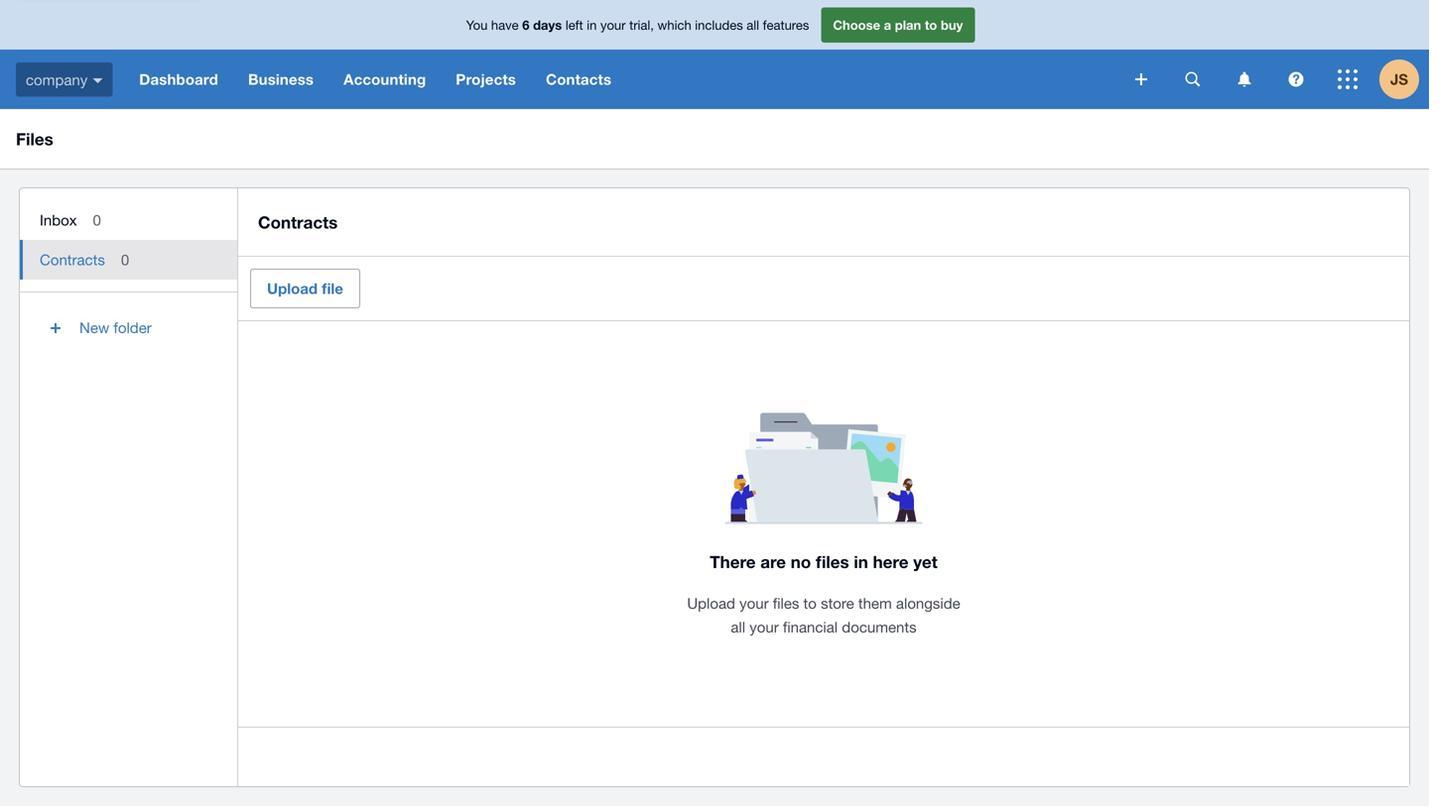 Task type: vqa. For each thing, say whether or not it's contained in the screenshot.
the your
yes



Task type: locate. For each thing, give the bounding box(es) containing it.
1 horizontal spatial all
[[747, 17, 759, 33]]

company button
[[0, 50, 124, 109]]

upload inside upload your files to store them alongside all your financial documents
[[687, 595, 735, 612]]

upload down there
[[687, 595, 735, 612]]

1 horizontal spatial to
[[925, 17, 937, 33]]

days
[[533, 17, 562, 33]]

0 horizontal spatial svg image
[[1135, 73, 1147, 85]]

plan
[[895, 17, 921, 33]]

svg image
[[1238, 72, 1251, 87], [1289, 72, 1304, 87], [1135, 73, 1147, 85]]

1 horizontal spatial svg image
[[1186, 72, 1200, 87]]

0 vertical spatial your
[[600, 17, 626, 33]]

0 horizontal spatial svg image
[[93, 78, 102, 83]]

0 vertical spatial upload
[[267, 280, 318, 298]]

all left 'features'
[[747, 17, 759, 33]]

1 vertical spatial upload
[[687, 595, 735, 612]]

dashboard
[[139, 70, 218, 88]]

all inside upload your files to store them alongside all your financial documents
[[731, 619, 745, 636]]

here
[[873, 552, 909, 572]]

your down are
[[740, 595, 769, 612]]

store
[[821, 595, 854, 612]]

1 vertical spatial contracts
[[40, 251, 105, 268]]

there are no files in here yet
[[710, 552, 938, 572]]

business button
[[233, 50, 329, 109]]

0 horizontal spatial contracts
[[40, 251, 105, 268]]

2 horizontal spatial svg image
[[1338, 69, 1358, 89]]

choose
[[833, 17, 880, 33]]

which
[[658, 17, 691, 33]]

trial,
[[629, 17, 654, 33]]

to up financial at the right of page
[[804, 595, 817, 612]]

to for plan
[[925, 17, 937, 33]]

all down there
[[731, 619, 745, 636]]

in right left
[[587, 17, 597, 33]]

choose a plan to buy
[[833, 17, 963, 33]]

files right no
[[816, 552, 849, 572]]

to
[[925, 17, 937, 33], [804, 595, 817, 612]]

new folder button
[[20, 305, 237, 352]]

upload left the file
[[267, 280, 318, 298]]

1 vertical spatial 0
[[121, 251, 129, 268]]

0 vertical spatial contracts
[[258, 212, 338, 232]]

0 right inbox
[[93, 211, 101, 229]]

0 horizontal spatial files
[[773, 595, 799, 612]]

in
[[587, 17, 597, 33], [854, 552, 868, 572]]

contracts down inbox
[[40, 251, 105, 268]]

business
[[248, 70, 314, 88]]

there
[[710, 552, 756, 572]]

0 horizontal spatial 0
[[93, 211, 101, 229]]

to inside upload your files to store them alongside all your financial documents
[[804, 595, 817, 612]]

projects
[[456, 70, 516, 88]]

1 vertical spatial files
[[773, 595, 799, 612]]

contracts
[[258, 212, 338, 232], [40, 251, 105, 268]]

your left financial at the right of page
[[750, 619, 779, 636]]

0 vertical spatial in
[[587, 17, 597, 33]]

in left here
[[854, 552, 868, 572]]

0 vertical spatial to
[[925, 17, 937, 33]]

left
[[566, 17, 583, 33]]

0 horizontal spatial in
[[587, 17, 597, 33]]

0 horizontal spatial upload
[[267, 280, 318, 298]]

your left 'trial,'
[[600, 17, 626, 33]]

0 for inbox
[[93, 211, 101, 229]]

them
[[858, 595, 892, 612]]

0 vertical spatial files
[[816, 552, 849, 572]]

2 horizontal spatial svg image
[[1289, 72, 1304, 87]]

0
[[93, 211, 101, 229], [121, 251, 129, 268]]

0 horizontal spatial all
[[731, 619, 745, 636]]

files up financial at the right of page
[[773, 595, 799, 612]]

inbox
[[40, 211, 77, 229]]

no
[[791, 552, 811, 572]]

contracts inside menu
[[40, 251, 105, 268]]

are
[[761, 552, 786, 572]]

1 horizontal spatial in
[[854, 552, 868, 572]]

files
[[816, 552, 849, 572], [773, 595, 799, 612]]

includes
[[695, 17, 743, 33]]

to left 'buy'
[[925, 17, 937, 33]]

1 horizontal spatial upload
[[687, 595, 735, 612]]

upload for upload file
[[267, 280, 318, 298]]

0 vertical spatial 0
[[93, 211, 101, 229]]

your
[[600, 17, 626, 33], [740, 595, 769, 612], [750, 619, 779, 636]]

buy
[[941, 17, 963, 33]]

new folder
[[79, 319, 152, 336]]

0 horizontal spatial to
[[804, 595, 817, 612]]

1 vertical spatial in
[[854, 552, 868, 572]]

banner
[[0, 0, 1429, 109]]

upload
[[267, 280, 318, 298], [687, 595, 735, 612]]

upload file button
[[250, 269, 360, 309]]

banner containing dashboard
[[0, 0, 1429, 109]]

1 vertical spatial to
[[804, 595, 817, 612]]

1 horizontal spatial 0
[[121, 251, 129, 268]]

upload inside upload file button
[[267, 280, 318, 298]]

1 vertical spatial all
[[731, 619, 745, 636]]

0 up folder
[[121, 251, 129, 268]]

1 horizontal spatial contracts
[[258, 212, 338, 232]]

to for files
[[804, 595, 817, 612]]

menu
[[20, 189, 237, 364]]

contracts up upload file on the left top of page
[[258, 212, 338, 232]]

svg image
[[1338, 69, 1358, 89], [1186, 72, 1200, 87], [93, 78, 102, 83]]

all
[[747, 17, 759, 33], [731, 619, 745, 636]]



Task type: describe. For each thing, give the bounding box(es) containing it.
company
[[26, 71, 88, 88]]

files inside upload your files to store them alongside all your financial documents
[[773, 595, 799, 612]]

menu containing inbox
[[20, 189, 237, 364]]

js
[[1390, 70, 1408, 88]]

financial
[[783, 619, 838, 636]]

accounting button
[[329, 50, 441, 109]]

contacts button
[[531, 50, 626, 109]]

yet
[[913, 552, 938, 572]]

projects button
[[441, 50, 531, 109]]

0 vertical spatial all
[[747, 17, 759, 33]]

upload file
[[267, 280, 343, 298]]

documents
[[842, 619, 917, 636]]

file
[[322, 280, 343, 298]]

alongside
[[896, 595, 960, 612]]

dashboard link
[[124, 50, 233, 109]]

contacts
[[546, 70, 612, 88]]

1 horizontal spatial files
[[816, 552, 849, 572]]

you have 6 days left in your trial, which includes all features
[[466, 17, 809, 33]]

upload your files to store them alongside all your financial documents
[[687, 595, 960, 636]]

files
[[16, 129, 53, 149]]

you
[[466, 17, 488, 33]]

folder
[[114, 319, 152, 336]]

6
[[522, 17, 529, 33]]

upload for upload your files to store them alongside all your financial documents
[[687, 595, 735, 612]]

1 horizontal spatial svg image
[[1238, 72, 1251, 87]]

js button
[[1380, 50, 1429, 109]]

2 vertical spatial your
[[750, 619, 779, 636]]

svg image inside company popup button
[[93, 78, 102, 83]]

accounting
[[344, 70, 426, 88]]

features
[[763, 17, 809, 33]]

a
[[884, 17, 891, 33]]

0 for contracts
[[121, 251, 129, 268]]

have
[[491, 17, 519, 33]]

new
[[79, 319, 109, 336]]

1 vertical spatial your
[[740, 595, 769, 612]]



